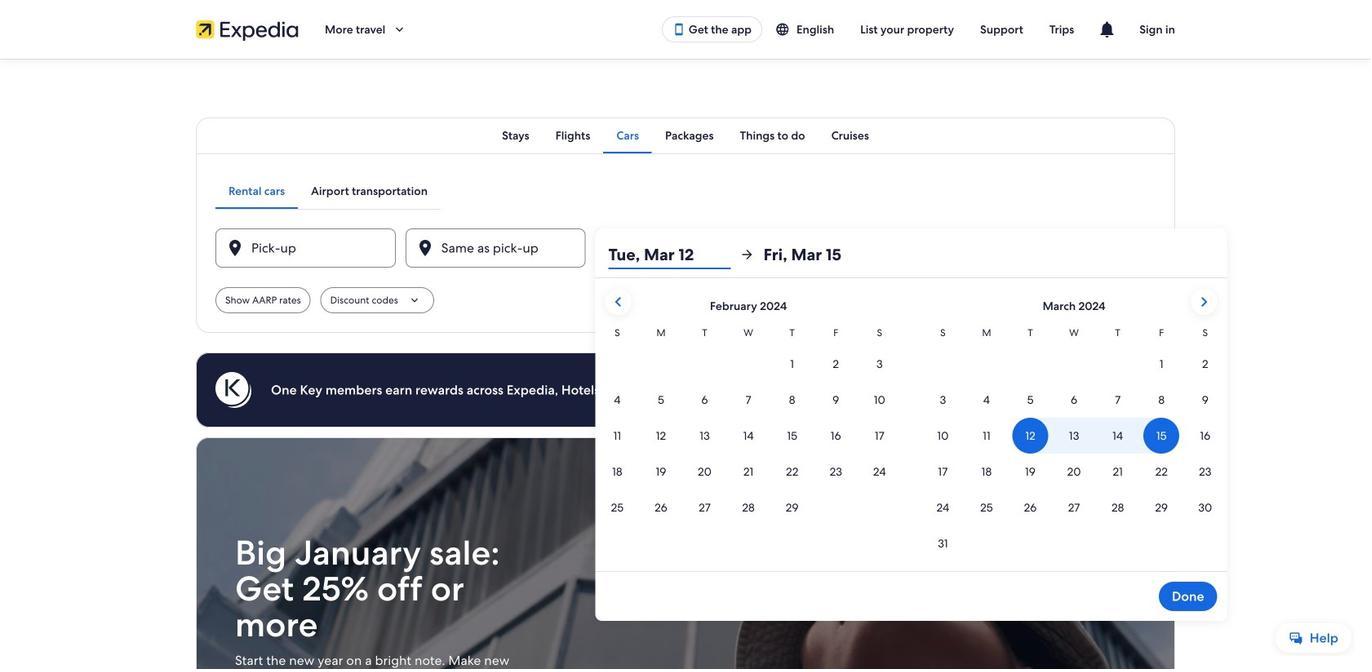 Task type: locate. For each thing, give the bounding box(es) containing it.
communication center icon image
[[1097, 20, 1117, 39]]

travel sale activities deals image
[[196, 437, 1175, 669]]

previous month image
[[609, 292, 628, 312]]

more travel image
[[392, 22, 407, 37]]

tab list
[[196, 118, 1175, 153], [215, 173, 441, 209]]

small image
[[775, 22, 797, 37]]

main content
[[0, 59, 1371, 669]]



Task type: vqa. For each thing, say whether or not it's contained in the screenshot.
tab list
yes



Task type: describe. For each thing, give the bounding box(es) containing it.
next month image
[[1195, 292, 1214, 312]]

download the app button image
[[672, 23, 685, 36]]

0 vertical spatial tab list
[[196, 118, 1175, 153]]

expedia logo image
[[196, 18, 299, 41]]

1 vertical spatial tab list
[[215, 173, 441, 209]]



